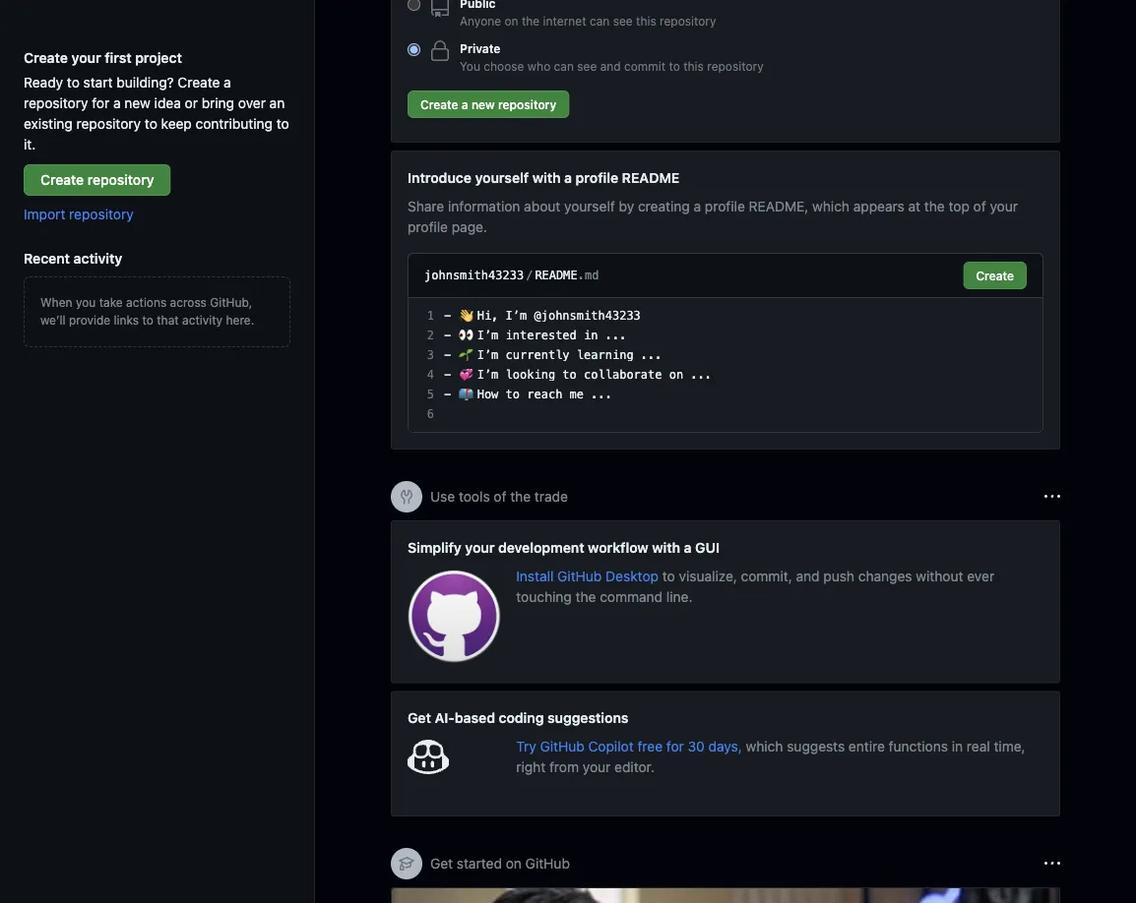 Task type: locate. For each thing, give the bounding box(es) containing it.
create a new repository
[[420, 97, 557, 111]]

create up ready
[[24, 49, 68, 65]]

to right commit
[[669, 59, 680, 73]]

1 horizontal spatial activity
[[182, 313, 223, 327]]

1 vertical spatial profile
[[705, 198, 745, 214]]

your down copilot
[[583, 759, 611, 776]]

0 vertical spatial which
[[812, 198, 850, 214]]

commit
[[624, 59, 666, 73]]

see up private you choose who can see and commit to this repository
[[613, 14, 633, 28]]

your up 'start'
[[71, 49, 101, 65]]

keep
[[161, 115, 192, 131]]

for
[[92, 95, 109, 111], [666, 739, 684, 755]]

of right "tools"
[[494, 489, 507, 505]]

new inside create your first project ready to start building? create a repository for a new idea or bring over an existing repository to keep contributing to it.
[[124, 95, 151, 111]]

about
[[524, 198, 561, 214]]

ready
[[24, 74, 63, 90]]

the left trade
[[510, 489, 531, 505]]

of right top
[[973, 198, 986, 214]]

that
[[157, 313, 179, 327]]

1 horizontal spatial this
[[683, 59, 704, 73]]

create
[[24, 49, 68, 65], [178, 74, 220, 90], [420, 97, 458, 111], [40, 172, 84, 188]]

1 horizontal spatial can
[[590, 14, 610, 28]]

try
[[516, 739, 536, 755]]

4 - from the top
[[444, 368, 451, 382]]

on inside create a new repository element
[[505, 14, 518, 28]]

and left commit
[[600, 59, 621, 73]]

1 horizontal spatial yourself
[[564, 198, 615, 214]]

repository up existing
[[24, 95, 88, 111]]

your right simplify
[[465, 540, 495, 556]]

1 vertical spatial see
[[577, 59, 597, 73]]

a
[[224, 74, 231, 90], [113, 95, 121, 111], [462, 97, 468, 111], [564, 169, 572, 186], [694, 198, 701, 214], [684, 540, 692, 556]]

- left 🌱
[[444, 349, 451, 362]]

github up from
[[540, 739, 585, 755]]

create up the import repository link
[[40, 172, 84, 188]]

activity up you
[[73, 250, 122, 266]]

by
[[619, 198, 634, 214]]

yourself up information
[[475, 169, 529, 186]]

can inside private you choose who can see and commit to this repository
[[554, 59, 574, 73]]

this right commit
[[683, 59, 704, 73]]

anyone
[[460, 14, 501, 28]]

the right at
[[924, 198, 945, 214]]

0 vertical spatial and
[[600, 59, 621, 73]]

- left 👋
[[444, 309, 451, 323]]

0 vertical spatial github
[[557, 568, 602, 584]]

0 horizontal spatial in
[[584, 329, 598, 343]]

1 vertical spatial with
[[652, 540, 680, 556]]

create inside button
[[420, 97, 458, 111]]

of
[[973, 198, 986, 214], [494, 489, 507, 505]]

with left the gui
[[652, 540, 680, 556]]

time,
[[994, 739, 1026, 755]]

real
[[967, 739, 990, 755]]

simplify
[[408, 540, 462, 556]]

create your first project ready to start building? create a repository for a new idea or bring over an existing repository to keep contributing to it.
[[24, 49, 289, 152]]

interested
[[506, 329, 577, 343]]

new down building?
[[124, 95, 151, 111]]

1 vertical spatial this
[[683, 59, 704, 73]]

idea
[[154, 95, 181, 111]]

i'm
[[506, 309, 527, 323], [477, 329, 499, 343], [477, 349, 499, 362], [477, 368, 499, 382]]

0 horizontal spatial profile
[[408, 219, 448, 235]]

repository right commit
[[707, 59, 764, 73]]

1 vertical spatial of
[[494, 489, 507, 505]]

0 vertical spatial for
[[92, 95, 109, 111]]

we'll
[[40, 313, 66, 327]]

i'm right hi,
[[506, 309, 527, 323]]

of inside share information about yourself by creating a profile readme, which appears at the top of your profile page.
[[973, 198, 986, 214]]

1 vertical spatial get
[[430, 856, 453, 872]]

2 vertical spatial profile
[[408, 219, 448, 235]]

your inside share information about yourself by creating a profile readme, which appears at the top of your profile page.
[[990, 198, 1018, 214]]

currently
[[506, 349, 570, 362]]

install github desktop
[[516, 568, 662, 584]]

can for who
[[554, 59, 574, 73]]

.md
[[578, 269, 599, 283]]

readme up creating
[[622, 169, 680, 186]]

1 horizontal spatial see
[[613, 14, 633, 28]]

...
[[605, 329, 627, 343], [641, 349, 662, 362], [691, 368, 712, 382], [591, 388, 612, 402]]

0 horizontal spatial which
[[746, 739, 783, 755]]

0 horizontal spatial this
[[636, 14, 656, 28]]

1 - from the top
[[444, 309, 451, 323]]

which left "appears"
[[812, 198, 850, 214]]

the down "install github desktop"
[[576, 589, 596, 605]]

tools image
[[399, 489, 415, 505]]

1 vertical spatial on
[[669, 368, 683, 382]]

use tools of the trade
[[430, 489, 568, 505]]

🌱
[[458, 349, 470, 362]]

i'm up how
[[477, 368, 499, 382]]

1 horizontal spatial with
[[652, 540, 680, 556]]

5 - from the top
[[444, 388, 451, 402]]

repository up import repository
[[87, 172, 154, 188]]

you
[[460, 59, 480, 73]]

1
[[427, 309, 434, 323]]

github inside simplify your development workflow with a gui element
[[557, 568, 602, 584]]

github
[[557, 568, 602, 584], [540, 739, 585, 755], [525, 856, 570, 872]]

in down the '@johnsmith43233'
[[584, 329, 598, 343]]

this
[[636, 14, 656, 28], [683, 59, 704, 73]]

with up about
[[532, 169, 561, 186]]

create repository link
[[24, 164, 171, 196]]

try github copilot free for 30 days,
[[516, 739, 746, 755]]

github for touching
[[557, 568, 602, 584]]

0 vertical spatial yourself
[[475, 169, 529, 186]]

None radio
[[408, 0, 420, 11], [408, 43, 420, 56], [408, 0, 420, 11], [408, 43, 420, 56]]

readme right /
[[535, 269, 578, 283]]

share information about yourself by creating a profile readme, which appears at the top of your profile page.
[[408, 198, 1018, 235]]

📫
[[458, 388, 470, 402]]

1 vertical spatial github
[[540, 739, 585, 755]]

0 vertical spatial in
[[584, 329, 598, 343]]

1 vertical spatial which
[[746, 739, 783, 755]]

get right mortar board image
[[430, 856, 453, 872]]

learning
[[577, 349, 634, 362]]

create repository
[[40, 172, 154, 188]]

3 - from the top
[[444, 349, 451, 362]]

i'm right 🌱
[[477, 349, 499, 362]]

1 horizontal spatial in
[[952, 739, 963, 755]]

0 vertical spatial on
[[505, 14, 518, 28]]

1 horizontal spatial of
[[973, 198, 986, 214]]

see down anyone on the internet can see this repository
[[577, 59, 597, 73]]

0 vertical spatial readme
[[622, 169, 680, 186]]

1 vertical spatial and
[[796, 568, 820, 584]]

1 horizontal spatial new
[[472, 97, 495, 111]]

to down an
[[276, 115, 289, 131]]

on right the collaborate
[[669, 368, 683, 382]]

to up 'line.'
[[662, 568, 675, 584]]

why am i seeing this? image
[[1045, 489, 1060, 505]]

1 horizontal spatial readme
[[622, 169, 680, 186]]

github right started
[[525, 856, 570, 872]]

to inside "when you take actions across github, we'll provide links to that activity here."
[[142, 313, 153, 327]]

create a new repository element
[[408, 0, 1044, 126]]

creating
[[638, 198, 690, 214]]

links
[[114, 313, 139, 327]]

0 vertical spatial profile
[[576, 169, 618, 186]]

it.
[[24, 136, 36, 152]]

to right how
[[506, 388, 520, 402]]

0 vertical spatial can
[[590, 14, 610, 28]]

for left 30
[[666, 739, 684, 755]]

repository
[[660, 14, 716, 28], [707, 59, 764, 73], [24, 95, 88, 111], [498, 97, 557, 111], [76, 115, 141, 131], [87, 172, 154, 188], [69, 206, 134, 222]]

looking
[[506, 368, 555, 382]]

reach
[[527, 388, 563, 402]]

for down 'start'
[[92, 95, 109, 111]]

gui
[[695, 540, 720, 556]]

to down actions
[[142, 313, 153, 327]]

me
[[570, 388, 584, 402]]

the left internet
[[522, 14, 540, 28]]

- left 👀
[[444, 329, 451, 343]]

0 horizontal spatial can
[[554, 59, 574, 73]]

which inside which suggests entire functions in real time, right from your editor.
[[746, 739, 783, 755]]

repository down who on the top
[[498, 97, 557, 111]]

0 horizontal spatial activity
[[73, 250, 122, 266]]

0 vertical spatial see
[[613, 14, 633, 28]]

1 horizontal spatial for
[[666, 739, 684, 755]]

the inside to visualize, commit, and push changes without ever touching the command line.
[[576, 589, 596, 605]]

5
[[427, 388, 434, 402]]

0 horizontal spatial with
[[532, 169, 561, 186]]

1 vertical spatial in
[[952, 739, 963, 755]]

create a new repository button
[[408, 91, 569, 118]]

0 vertical spatial of
[[973, 198, 986, 214]]

which inside share information about yourself by creating a profile readme, which appears at the top of your profile page.
[[812, 198, 850, 214]]

get for get ai-based coding suggestions
[[408, 710, 431, 726]]

and
[[600, 59, 621, 73], [796, 568, 820, 584]]

profile
[[576, 169, 618, 186], [705, 198, 745, 214], [408, 219, 448, 235]]

0 horizontal spatial see
[[577, 59, 597, 73]]

0 horizontal spatial and
[[600, 59, 621, 73]]

see for this
[[613, 14, 633, 28]]

see inside private you choose who can see and commit to this repository
[[577, 59, 597, 73]]

appears
[[853, 198, 905, 214]]

github for from
[[540, 739, 585, 755]]

for inside create your first project ready to start building? create a repository for a new idea or bring over an existing repository to keep contributing to it.
[[92, 95, 109, 111]]

create down lock icon
[[420, 97, 458, 111]]

github down simplify your development workflow with a gui at the bottom of the page
[[557, 568, 602, 584]]

changes
[[858, 568, 912, 584]]

this up commit
[[636, 14, 656, 28]]

- left the 📫 on the left
[[444, 388, 451, 402]]

in left real
[[952, 739, 963, 755]]

to visualize, commit, and push changes without ever touching the command line.
[[516, 568, 995, 605]]

repo image
[[428, 0, 452, 18]]

mortar board image
[[399, 856, 415, 872]]

your
[[71, 49, 101, 65], [990, 198, 1018, 214], [465, 540, 495, 556], [583, 759, 611, 776]]

-
[[444, 309, 451, 323], [444, 329, 451, 343], [444, 349, 451, 362], [444, 368, 451, 382], [444, 388, 451, 402]]

which right days,
[[746, 739, 783, 755]]

get ai-based coding suggestions
[[408, 710, 629, 726]]

your right top
[[990, 198, 1018, 214]]

share
[[408, 198, 444, 214]]

yourself left the by
[[564, 198, 615, 214]]

can right internet
[[590, 14, 610, 28]]

activity down the across
[[182, 313, 223, 327]]

2 horizontal spatial profile
[[705, 198, 745, 214]]

on right started
[[506, 856, 522, 872]]

can right who on the top
[[554, 59, 574, 73]]

suggestions
[[547, 710, 629, 726]]

github desktop image
[[408, 570, 501, 663]]

on right "anyone"
[[505, 14, 518, 28]]

an
[[269, 95, 285, 111]]

0 horizontal spatial for
[[92, 95, 109, 111]]

trade
[[535, 489, 568, 505]]

and left push
[[796, 568, 820, 584]]

0 vertical spatial with
[[532, 169, 561, 186]]

1 horizontal spatial which
[[812, 198, 850, 214]]

ever
[[967, 568, 995, 584]]

information
[[448, 198, 520, 214]]

1 vertical spatial can
[[554, 59, 574, 73]]

get left ai-
[[408, 710, 431, 726]]

push
[[823, 568, 855, 584]]

which suggests entire functions in real time, right from your editor.
[[516, 739, 1026, 776]]

in
[[584, 329, 598, 343], [952, 739, 963, 755]]

0 vertical spatial get
[[408, 710, 431, 726]]

for inside get ai-based coding suggestions element
[[666, 739, 684, 755]]

1 vertical spatial for
[[666, 739, 684, 755]]

2 - from the top
[[444, 329, 451, 343]]

ai-
[[435, 710, 455, 726]]

get
[[408, 710, 431, 726], [430, 856, 453, 872]]

page.
[[452, 219, 487, 235]]

readme
[[622, 169, 680, 186], [535, 269, 578, 283]]

/
[[526, 269, 533, 283]]

2 vertical spatial on
[[506, 856, 522, 872]]

take
[[99, 295, 123, 309]]

your inside which suggests entire functions in real time, right from your editor.
[[583, 759, 611, 776]]

1 vertical spatial yourself
[[564, 198, 615, 214]]

2 vertical spatial github
[[525, 856, 570, 872]]

new down you
[[472, 97, 495, 111]]

None submit
[[963, 262, 1027, 289]]

github inside get ai-based coding suggestions element
[[540, 739, 585, 755]]

- left 💞️
[[444, 368, 451, 382]]

which
[[812, 198, 850, 214], [746, 739, 783, 755]]

the
[[522, 14, 540, 28], [924, 198, 945, 214], [510, 489, 531, 505], [576, 589, 596, 605]]

0 horizontal spatial new
[[124, 95, 151, 111]]

0 horizontal spatial readme
[[535, 269, 578, 283]]

the inside share information about yourself by creating a profile readme, which appears at the top of your profile page.
[[924, 198, 945, 214]]

1 horizontal spatial and
[[796, 568, 820, 584]]

1 vertical spatial readme
[[535, 269, 578, 283]]

with inside simplify your development workflow with a gui element
[[652, 540, 680, 556]]

1 vertical spatial activity
[[182, 313, 223, 327]]



Task type: vqa. For each thing, say whether or not it's contained in the screenshot.


Task type: describe. For each thing, give the bounding box(es) containing it.
... up the collaborate
[[641, 349, 662, 362]]

bring
[[202, 95, 234, 111]]

import repository link
[[24, 206, 134, 222]]

over
[[238, 95, 266, 111]]

on inside 1 - 👋 hi, i'm @johnsmith43233 2 - 👀 i'm interested in ... 3 - 🌱 i'm currently learning ... 4 - 💞️ i'm looking to collaborate on ... 5 - 📫 how to reach me ... 6
[[669, 368, 683, 382]]

see for and
[[577, 59, 597, 73]]

visualize,
[[679, 568, 737, 584]]

the inside create a new repository element
[[522, 14, 540, 28]]

or
[[185, 95, 198, 111]]

why am i seeing this? image
[[1045, 856, 1060, 872]]

create for create repository
[[40, 172, 84, 188]]

a inside share information about yourself by creating a profile readme, which appears at the top of your profile page.
[[694, 198, 701, 214]]

entire
[[849, 739, 885, 755]]

actions
[[126, 295, 167, 309]]

editor.
[[615, 759, 655, 776]]

to left keep
[[145, 115, 157, 131]]

create for create a new repository
[[420, 97, 458, 111]]

what is github? element
[[391, 888, 1060, 904]]

simplify your development workflow with a gui
[[408, 540, 720, 556]]

1 horizontal spatial profile
[[576, 169, 618, 186]]

across
[[170, 295, 207, 309]]

desktop
[[606, 568, 659, 584]]

30
[[688, 739, 705, 755]]

activity inside "when you take actions across github, we'll provide links to that activity here."
[[182, 313, 223, 327]]

and inside private you choose who can see and commit to this repository
[[600, 59, 621, 73]]

repository down create repository link
[[69, 206, 134, 222]]

right
[[516, 759, 546, 776]]

with inside introduce yourself with a profile readme element
[[532, 169, 561, 186]]

... up learning
[[605, 329, 627, 343]]

@johnsmith43233
[[534, 309, 641, 323]]

0 horizontal spatial of
[[494, 489, 507, 505]]

create for create your first project ready to start building? create a repository for a new idea or bring over an existing repository to keep contributing to it.
[[24, 49, 68, 65]]

2
[[427, 329, 434, 343]]

commit,
[[741, 568, 792, 584]]

... right the collaborate
[[691, 368, 712, 382]]

to inside to visualize, commit, and push changes without ever touching the command line.
[[662, 568, 675, 584]]

create up or
[[178, 74, 220, 90]]

functions
[[889, 739, 948, 755]]

github,
[[210, 295, 252, 309]]

provide
[[69, 313, 110, 327]]

repository down 'start'
[[76, 115, 141, 131]]

0 vertical spatial activity
[[73, 250, 122, 266]]

johnsmith43233 / readme .md
[[424, 269, 599, 283]]

from
[[549, 759, 579, 776]]

choose
[[484, 59, 524, 73]]

top
[[949, 198, 970, 214]]

repository inside button
[[498, 97, 557, 111]]

can for internet
[[590, 14, 610, 28]]

and inside to visualize, commit, and push changes without ever touching the command line.
[[796, 568, 820, 584]]

when you take actions across github, we'll provide links to that activity here.
[[40, 295, 254, 327]]

in inside which suggests entire functions in real time, right from your editor.
[[952, 739, 963, 755]]

👋
[[458, 309, 470, 323]]

project
[[135, 49, 182, 65]]

you
[[76, 295, 96, 309]]

without
[[916, 568, 963, 584]]

touching
[[516, 589, 572, 605]]

this inside private you choose who can see and commit to this repository
[[683, 59, 704, 73]]

contributing
[[196, 115, 273, 131]]

install github desktop link
[[516, 568, 662, 584]]

started
[[457, 856, 502, 872]]

lock image
[[428, 39, 452, 63]]

👀
[[458, 329, 470, 343]]

here.
[[226, 313, 254, 327]]

💞️
[[458, 368, 470, 382]]

based
[[455, 710, 495, 726]]

introduce yourself with a profile readme
[[408, 169, 680, 186]]

when
[[40, 295, 72, 309]]

to left 'start'
[[67, 74, 80, 90]]

suggests
[[787, 739, 845, 755]]

your inside create your first project ready to start building? create a repository for a new idea or bring over an existing repository to keep contributing to it.
[[71, 49, 101, 65]]

a inside button
[[462, 97, 468, 111]]

readme,
[[749, 198, 809, 214]]

repository inside private you choose who can see and commit to this repository
[[707, 59, 764, 73]]

start
[[83, 74, 113, 90]]

tools
[[459, 489, 490, 505]]

none submit inside introduce yourself with a profile readme element
[[963, 262, 1027, 289]]

3
[[427, 349, 434, 362]]

import
[[24, 206, 65, 222]]

private you choose who can see and commit to this repository
[[460, 41, 764, 73]]

who
[[528, 59, 551, 73]]

private
[[460, 41, 501, 55]]

install
[[516, 568, 554, 584]]

repository up commit
[[660, 14, 716, 28]]

introduce yourself with a profile readme element
[[391, 151, 1060, 450]]

command
[[600, 589, 663, 605]]

simplify your development workflow with a gui element
[[391, 521, 1060, 684]]

existing
[[24, 115, 73, 131]]

... right me
[[591, 388, 612, 402]]

new inside create a new repository button
[[472, 97, 495, 111]]

workflow
[[588, 540, 649, 556]]

hi,
[[477, 309, 499, 323]]

4
[[427, 368, 434, 382]]

recent
[[24, 250, 70, 266]]

0 vertical spatial this
[[636, 14, 656, 28]]

to inside private you choose who can see and commit to this repository
[[669, 59, 680, 73]]

line.
[[666, 589, 693, 605]]

in inside 1 - 👋 hi, i'm @johnsmith43233 2 - 👀 i'm interested in ... 3 - 🌱 i'm currently learning ... 4 - 💞️ i'm looking to collaborate on ... 5 - 📫 how to reach me ... 6
[[584, 329, 598, 343]]

i'm down hi,
[[477, 329, 499, 343]]

collaborate
[[584, 368, 662, 382]]

first
[[105, 49, 132, 65]]

get ai-based coding suggestions element
[[391, 692, 1060, 817]]

get started on github
[[430, 856, 570, 872]]

0 horizontal spatial yourself
[[475, 169, 529, 186]]

johnsmith43233
[[424, 269, 524, 283]]

building?
[[116, 74, 174, 90]]

at
[[908, 198, 921, 214]]

recent activity
[[24, 250, 122, 266]]

get for get started on github
[[430, 856, 453, 872]]

to up me
[[563, 368, 577, 382]]

how
[[477, 388, 499, 402]]

free
[[638, 739, 663, 755]]

yourself inside share information about yourself by creating a profile readme, which appears at the top of your profile page.
[[564, 198, 615, 214]]

use
[[430, 489, 455, 505]]



